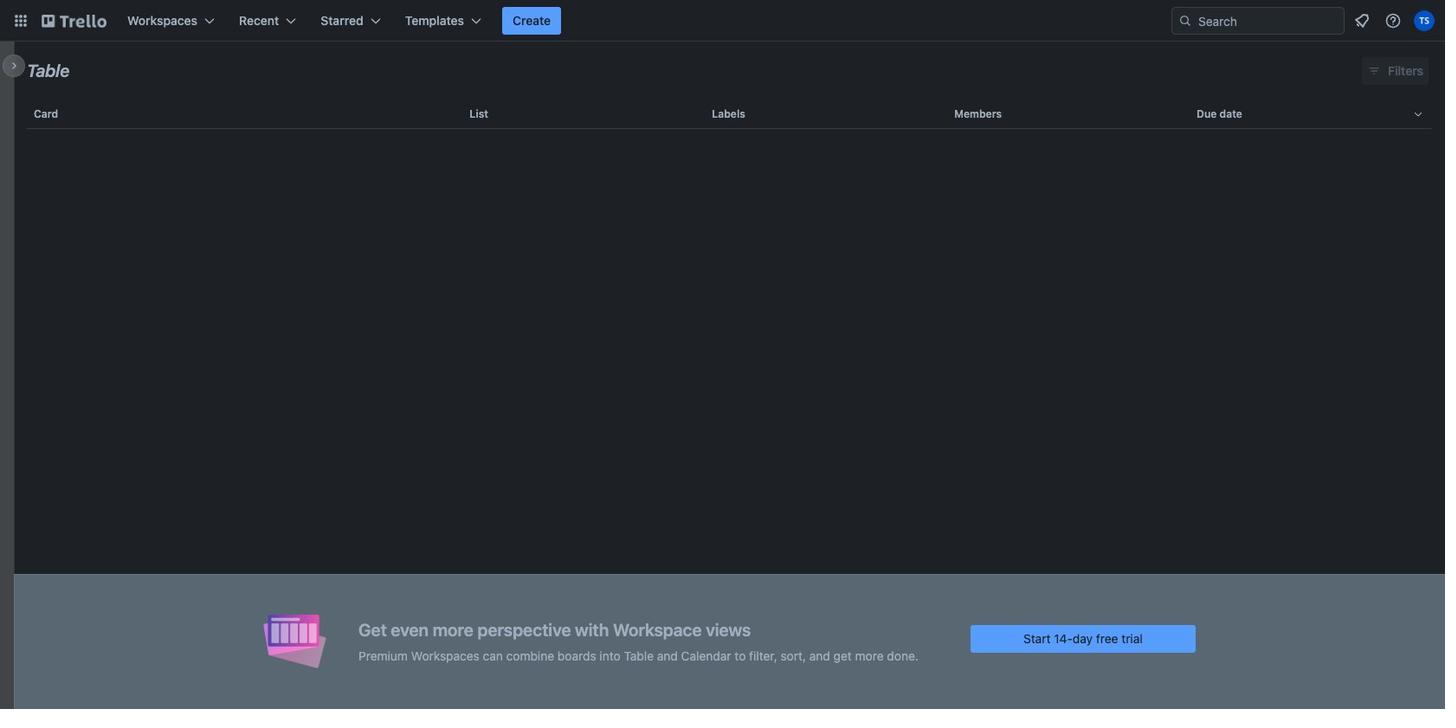 Task type: locate. For each thing, give the bounding box(es) containing it.
0 horizontal spatial more
[[433, 620, 474, 640]]

perspective
[[478, 620, 571, 640]]

1 horizontal spatial and
[[810, 648, 831, 663]]

calendar
[[681, 648, 732, 663]]

done.
[[887, 648, 919, 663]]

1 vertical spatial table
[[624, 648, 654, 663]]

list button
[[463, 94, 705, 135]]

get
[[834, 648, 852, 663]]

filter,
[[749, 648, 778, 663]]

0 vertical spatial workspaces
[[127, 13, 198, 28]]

tara schultz (taraschultz7) image
[[1415, 10, 1435, 31]]

workspaces button
[[117, 7, 225, 35]]

due date
[[1197, 107, 1243, 120]]

get even more perspective with workspace views premium workspaces can combine boards into table and calendar to filter, sort, and get more done.
[[359, 620, 919, 663]]

can
[[483, 648, 503, 663]]

and down workspace
[[657, 648, 678, 663]]

2 and from the left
[[810, 648, 831, 663]]

start 14-day free trial
[[1024, 631, 1143, 646]]

more
[[433, 620, 474, 640], [856, 648, 884, 663]]

boards
[[558, 648, 597, 663]]

table
[[27, 61, 70, 81], [624, 648, 654, 663]]

members button
[[948, 94, 1190, 135]]

views
[[706, 620, 751, 640]]

0 horizontal spatial and
[[657, 648, 678, 663]]

1 vertical spatial more
[[856, 648, 884, 663]]

filters
[[1389, 63, 1424, 78]]

more right get
[[856, 648, 884, 663]]

and left get
[[810, 648, 831, 663]]

workspaces inside dropdown button
[[127, 13, 198, 28]]

free
[[1097, 631, 1119, 646]]

start 14-day free trial link
[[971, 625, 1196, 653]]

members
[[955, 107, 1002, 120]]

more right even
[[433, 620, 474, 640]]

table containing card
[[14, 94, 1446, 709]]

combine
[[506, 648, 555, 663]]

0 horizontal spatial table
[[27, 61, 70, 81]]

0 horizontal spatial workspaces
[[127, 13, 198, 28]]

row
[[27, 94, 1433, 135]]

recent button
[[229, 7, 307, 35]]

create button
[[502, 7, 561, 35]]

filters button
[[1363, 57, 1429, 85]]

1 horizontal spatial more
[[856, 648, 884, 663]]

workspaces
[[127, 13, 198, 28], [411, 648, 480, 663]]

row containing card
[[27, 94, 1433, 135]]

1 vertical spatial workspaces
[[411, 648, 480, 663]]

and
[[657, 648, 678, 663], [810, 648, 831, 663]]

1 horizontal spatial workspaces
[[411, 648, 480, 663]]

table
[[14, 94, 1446, 709]]

table right into
[[624, 648, 654, 663]]

into
[[600, 648, 621, 663]]

1 horizontal spatial table
[[624, 648, 654, 663]]

get
[[359, 620, 387, 640]]

table up card
[[27, 61, 70, 81]]



Task type: describe. For each thing, give the bounding box(es) containing it.
starred
[[321, 13, 364, 28]]

starred button
[[310, 7, 391, 35]]

0 vertical spatial table
[[27, 61, 70, 81]]

table inside get even more perspective with workspace views premium workspaces can combine boards into table and calendar to filter, sort, and get more done.
[[624, 648, 654, 663]]

day
[[1073, 631, 1093, 646]]

14-
[[1054, 631, 1073, 646]]

card button
[[27, 94, 463, 135]]

trial
[[1122, 631, 1143, 646]]

start
[[1024, 631, 1051, 646]]

due date button
[[1190, 94, 1433, 135]]

primary element
[[0, 0, 1446, 42]]

sort,
[[781, 648, 807, 663]]

search image
[[1179, 14, 1193, 28]]

workspaces inside get even more perspective with workspace views premium workspaces can combine boards into table and calendar to filter, sort, and get more done.
[[411, 648, 480, 663]]

labels button
[[705, 94, 948, 135]]

list
[[470, 107, 489, 120]]

even
[[391, 620, 429, 640]]

card
[[34, 107, 58, 120]]

due
[[1197, 107, 1217, 120]]

date
[[1220, 107, 1243, 120]]

row inside table
[[27, 94, 1433, 135]]

labels
[[712, 107, 746, 120]]

templates button
[[395, 7, 492, 35]]

1 and from the left
[[657, 648, 678, 663]]

create
[[513, 13, 551, 28]]

Search field
[[1193, 8, 1344, 34]]

0 vertical spatial more
[[433, 620, 474, 640]]

back to home image
[[42, 7, 107, 35]]

workspace
[[613, 620, 702, 640]]

recent
[[239, 13, 279, 28]]

premium
[[359, 648, 408, 663]]

with
[[575, 620, 609, 640]]

Table text field
[[27, 55, 70, 87]]

to
[[735, 648, 746, 663]]

templates
[[405, 13, 464, 28]]

open information menu image
[[1385, 12, 1402, 29]]

0 notifications image
[[1352, 10, 1373, 31]]



Task type: vqa. For each thing, say whether or not it's contained in the screenshot.
first add ICON from the bottom of the page
no



